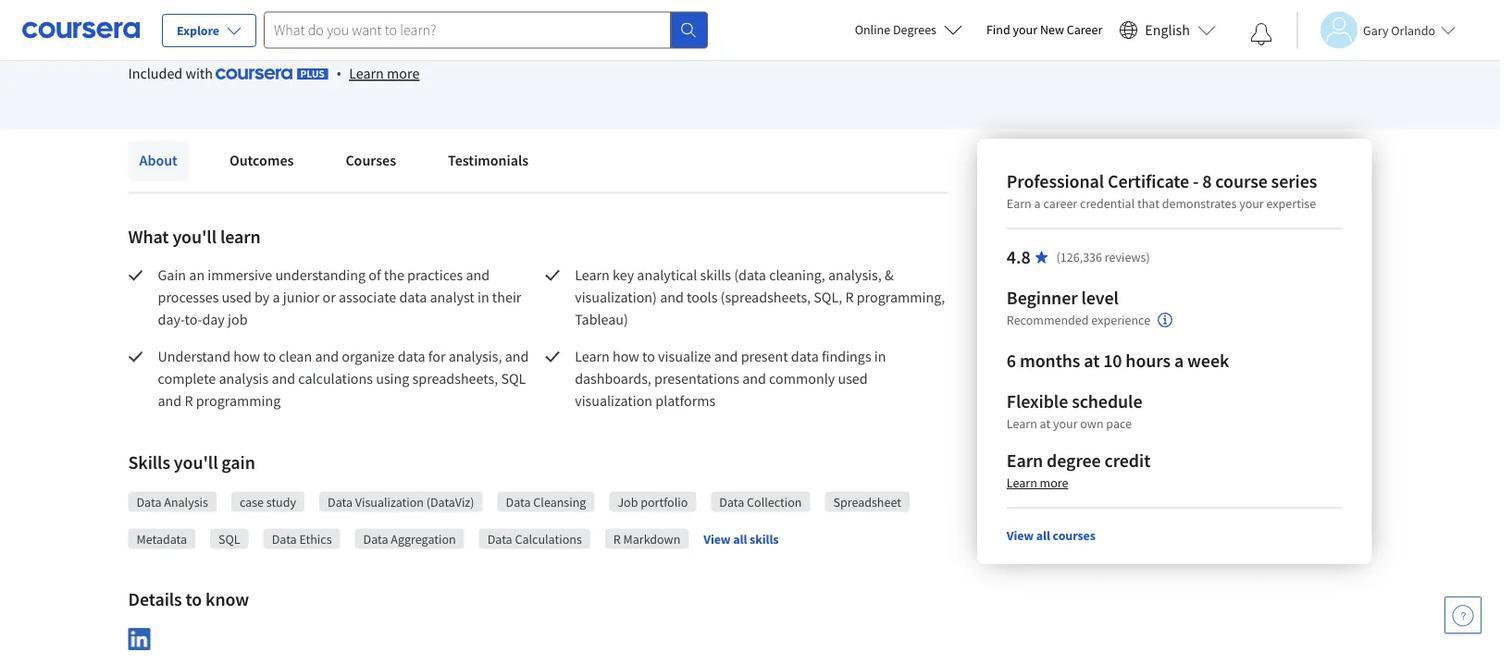 Task type: vqa. For each thing, say whether or not it's contained in the screenshot.
Explain
no



Task type: locate. For each thing, give the bounding box(es) containing it.
data
[[137, 494, 161, 511], [328, 494, 353, 511], [506, 494, 531, 511], [720, 494, 744, 511], [272, 531, 297, 548], [363, 531, 388, 548], [488, 531, 512, 548]]

to left know
[[186, 588, 202, 611]]

1 horizontal spatial skills
[[750, 532, 779, 548]]

to left the visualize
[[642, 348, 655, 366]]

analytical
[[637, 266, 697, 285]]

learn
[[220, 225, 261, 248]]

r inside the learn key analytical skills (data cleaning, analysis, & visualization) and tools (spreadsheets, sql, r programming, tableau)
[[846, 288, 854, 307]]

data up commonly
[[791, 348, 819, 366]]

1 vertical spatial you'll
[[174, 451, 218, 474]]

None search field
[[264, 12, 708, 49]]

ethics
[[299, 531, 332, 548]]

learn more link for learn
[[349, 62, 420, 85]]

1 horizontal spatial in
[[875, 348, 886, 366]]

earn left the career
[[1007, 195, 1032, 212]]

calculations
[[298, 370, 373, 388]]

1 horizontal spatial more
[[1040, 475, 1069, 492]]

skills inside button
[[750, 532, 779, 548]]

in inside gain an immersive understanding of the practices and processes used by a junior or associate data analyst in their day-to-day job
[[478, 288, 489, 307]]

your down course
[[1240, 195, 1264, 212]]

gary
[[1364, 22, 1389, 38]]

0 horizontal spatial used
[[222, 288, 252, 307]]

your right find
[[1013, 21, 1038, 38]]

1 earn from the top
[[1007, 195, 1032, 212]]

0 vertical spatial your
[[1013, 21, 1038, 38]]

pace
[[1107, 416, 1132, 432]]

what
[[128, 225, 169, 248]]

analysis, up spreadsheets,
[[449, 348, 502, 366]]

english
[[1145, 21, 1190, 39]]

at inside flexible schedule learn at your own pace
[[1040, 416, 1051, 432]]

data inside learn how to visualize and present data findings in dashboards, presentations and commonly used visualization platforms
[[791, 348, 819, 366]]

-
[[1193, 170, 1199, 193]]

data left ethics
[[272, 531, 297, 548]]

recommended experience
[[1007, 312, 1151, 329]]

your inside find your new career link
[[1013, 21, 1038, 38]]

r down complete
[[185, 392, 193, 411]]

0 horizontal spatial analysis,
[[449, 348, 502, 366]]

0 horizontal spatial view
[[704, 532, 731, 548]]

visualization
[[575, 392, 653, 411]]

at left 10
[[1084, 349, 1100, 373]]

data down the
[[399, 288, 427, 307]]

learn up dashboards,
[[575, 348, 610, 366]]

data left calculations
[[488, 531, 512, 548]]

4.8
[[1007, 246, 1031, 269]]

0 vertical spatial sql
[[501, 370, 526, 388]]

gain
[[222, 451, 255, 474]]

learn more link right • at the top left of the page
[[349, 62, 420, 85]]

hours
[[1126, 349, 1171, 373]]

programming
[[196, 392, 281, 411]]

sql right spreadsheets,
[[501, 370, 526, 388]]

data left 'for'
[[398, 348, 425, 366]]

data for data calculations
[[488, 531, 512, 548]]

online
[[855, 21, 891, 38]]

2 earn from the top
[[1007, 449, 1043, 473]]

an
[[189, 266, 205, 285]]

1 horizontal spatial all
[[1037, 528, 1051, 544]]

2 how from the left
[[613, 348, 639, 366]]

all
[[1037, 528, 1051, 544], [733, 532, 747, 548]]

degrees
[[893, 21, 937, 38]]

a right by
[[273, 288, 280, 307]]

learn inside flexible schedule learn at your own pace
[[1007, 416, 1037, 432]]

1 horizontal spatial how
[[613, 348, 639, 366]]

0 horizontal spatial skills
[[700, 266, 731, 285]]

data for using
[[398, 348, 425, 366]]

1 vertical spatial skills
[[750, 532, 779, 548]]

2 horizontal spatial a
[[1175, 349, 1184, 373]]

data
[[399, 288, 427, 307], [398, 348, 425, 366], [791, 348, 819, 366]]

level
[[1082, 286, 1119, 310]]

r right 'sql,'
[[846, 288, 854, 307]]

data up ethics
[[328, 494, 353, 511]]

r left "markdown"
[[614, 531, 621, 548]]

skills down data collection at the bottom of the page
[[750, 532, 779, 548]]

outcomes link
[[218, 140, 305, 181]]

schedule
[[1072, 390, 1143, 413]]

1 vertical spatial more
[[1040, 475, 1069, 492]]

in left their
[[478, 288, 489, 307]]

1 horizontal spatial analysis,
[[828, 266, 882, 285]]

2 vertical spatial your
[[1053, 416, 1078, 432]]

platforms
[[656, 392, 716, 411]]

tableau)
[[575, 311, 628, 329]]

data analysis
[[137, 494, 208, 511]]

about
[[139, 151, 178, 170]]

10
[[1104, 349, 1122, 373]]

a left the career
[[1034, 195, 1041, 212]]

0 vertical spatial r
[[846, 288, 854, 307]]

2 horizontal spatial to
[[642, 348, 655, 366]]

0 vertical spatial used
[[222, 288, 252, 307]]

in right findings
[[875, 348, 886, 366]]

your left the own
[[1053, 416, 1078, 432]]

testimonials link
[[437, 140, 540, 181]]

1 vertical spatial earn
[[1007, 449, 1043, 473]]

skills
[[700, 266, 731, 285], [750, 532, 779, 548]]

2 horizontal spatial r
[[846, 288, 854, 307]]

earn left degree
[[1007, 449, 1043, 473]]

day
[[202, 311, 225, 329]]

2 horizontal spatial your
[[1240, 195, 1264, 212]]

1 horizontal spatial learn more link
[[1007, 475, 1069, 492]]

0 vertical spatial you'll
[[173, 225, 217, 248]]

all for courses
[[1037, 528, 1051, 544]]

at down flexible
[[1040, 416, 1051, 432]]

0 vertical spatial learn more link
[[349, 62, 420, 85]]

show notifications image
[[1251, 23, 1273, 45]]

0 vertical spatial at
[[1084, 349, 1100, 373]]

all down data collection at the bottom of the page
[[733, 532, 747, 548]]

1 horizontal spatial view
[[1007, 528, 1034, 544]]

1 horizontal spatial to
[[263, 348, 276, 366]]

presentations
[[654, 370, 740, 388]]

data for visualization
[[791, 348, 819, 366]]

0 horizontal spatial at
[[1040, 416, 1051, 432]]

1 horizontal spatial sql
[[501, 370, 526, 388]]

and down analytical
[[660, 288, 684, 307]]

0 vertical spatial analysis,
[[828, 266, 882, 285]]

and
[[466, 266, 490, 285], [660, 288, 684, 307], [315, 348, 339, 366], [505, 348, 529, 366], [714, 348, 738, 366], [272, 370, 295, 388], [743, 370, 766, 388], [158, 392, 182, 411]]

data aggregation
[[363, 531, 456, 548]]

1 horizontal spatial used
[[838, 370, 868, 388]]

0 horizontal spatial more
[[387, 64, 420, 83]]

data for data visualization (dataviz)
[[328, 494, 353, 511]]

0 vertical spatial a
[[1034, 195, 1041, 212]]

learn more link down degree
[[1007, 475, 1069, 492]]

0 horizontal spatial sql
[[219, 531, 240, 548]]

0 vertical spatial skills
[[700, 266, 731, 285]]

2 vertical spatial a
[[1175, 349, 1184, 373]]

data down 'visualization'
[[363, 531, 388, 548]]

portfolio
[[641, 494, 688, 511]]

skills up tools
[[700, 266, 731, 285]]

of
[[369, 266, 381, 285]]

0 horizontal spatial a
[[273, 288, 280, 307]]

using
[[376, 370, 409, 388]]

credential
[[1080, 195, 1135, 212]]

you'll
[[173, 225, 217, 248], [174, 451, 218, 474]]

0 horizontal spatial learn more link
[[349, 62, 420, 85]]

data inside gain an immersive understanding of the practices and processes used by a junior or associate data analyst in their day-to-day job
[[399, 288, 427, 307]]

and up the calculations
[[315, 348, 339, 366]]

view down data collection at the bottom of the page
[[704, 532, 731, 548]]

you'll for skills
[[174, 451, 218, 474]]

sql down case
[[219, 531, 240, 548]]

view
[[1007, 528, 1034, 544], [704, 532, 731, 548]]

in inside learn how to visualize and present data findings in dashboards, presentations and commonly used visualization platforms
[[875, 348, 886, 366]]

and inside the learn key analytical skills (data cleaning, analysis, & visualization) and tools (spreadsheets, sql, r programming, tableau)
[[660, 288, 684, 307]]

beginner level
[[1007, 286, 1119, 310]]

courses
[[346, 151, 396, 170]]

1 vertical spatial a
[[273, 288, 280, 307]]

r inside understand how to clean and organize data for analysis, and complete analysis and calculations using spreadsheets, sql and r programming
[[185, 392, 193, 411]]

more
[[387, 64, 420, 83], [1040, 475, 1069, 492]]

skills you'll gain
[[128, 451, 255, 474]]

more down degree
[[1040, 475, 1069, 492]]

0 horizontal spatial in
[[478, 288, 489, 307]]

all left courses at the right of page
[[1037, 528, 1051, 544]]

view all skills
[[704, 532, 779, 548]]

how inside understand how to clean and organize data for analysis, and complete analysis and calculations using spreadsheets, sql and r programming
[[233, 348, 260, 366]]

learn up view all courses link
[[1007, 475, 1037, 492]]

0 horizontal spatial how
[[233, 348, 260, 366]]

learn down flexible
[[1007, 416, 1037, 432]]

1 vertical spatial used
[[838, 370, 868, 388]]

in
[[478, 288, 489, 307], [875, 348, 886, 366]]

explore
[[177, 22, 219, 39]]

data inside understand how to clean and organize data for analysis, and complete analysis and calculations using spreadsheets, sql and r programming
[[398, 348, 425, 366]]

0 vertical spatial in
[[478, 288, 489, 307]]

a inside gain an immersive understanding of the practices and processes used by a junior or associate data analyst in their day-to-day job
[[273, 288, 280, 307]]

0 horizontal spatial r
[[185, 392, 193, 411]]

by
[[255, 288, 270, 307]]

a
[[1034, 195, 1041, 212], [273, 288, 280, 307], [1175, 349, 1184, 373]]

1 how from the left
[[233, 348, 260, 366]]

used inside learn how to visualize and present data findings in dashboards, presentations and commonly used visualization platforms
[[838, 370, 868, 388]]

(spreadsheets,
[[721, 288, 811, 307]]

reviews)
[[1105, 249, 1150, 266]]

you'll up analysis
[[174, 451, 218, 474]]

1 horizontal spatial a
[[1034, 195, 1041, 212]]

What do you want to learn? text field
[[264, 12, 671, 49]]

view inside button
[[704, 532, 731, 548]]

learn left key
[[575, 266, 610, 285]]

for
[[428, 348, 446, 366]]

data for data aggregation
[[363, 531, 388, 548]]

more right • at the top left of the page
[[387, 64, 420, 83]]

used up job
[[222, 288, 252, 307]]

1 vertical spatial at
[[1040, 416, 1051, 432]]

to left clean
[[263, 348, 276, 366]]

0 vertical spatial more
[[387, 64, 420, 83]]

information about difficulty level pre-requisites. image
[[1158, 313, 1173, 328]]

how up analysis
[[233, 348, 260, 366]]

data up data calculations
[[506, 494, 531, 511]]

gary orlando button
[[1297, 12, 1456, 49]]

sql inside understand how to clean and organize data for analysis, and complete analysis and calculations using spreadsheets, sql and r programming
[[501, 370, 526, 388]]

1 vertical spatial in
[[875, 348, 886, 366]]

learn right • at the top left of the page
[[349, 64, 384, 83]]

how up dashboards,
[[613, 348, 639, 366]]

a left week
[[1175, 349, 1184, 373]]

data left analysis
[[137, 494, 161, 511]]

all inside button
[[733, 532, 747, 548]]

your inside flexible schedule learn at your own pace
[[1053, 416, 1078, 432]]

2 vertical spatial r
[[614, 531, 621, 548]]

you'll up the an on the top left of the page
[[173, 225, 217, 248]]

more inside earn degree credit learn more
[[1040, 475, 1069, 492]]

0 horizontal spatial all
[[733, 532, 747, 548]]

tools
[[687, 288, 718, 307]]

analysis, left &
[[828, 266, 882, 285]]

metadata
[[137, 531, 187, 548]]

1 vertical spatial analysis,
[[449, 348, 502, 366]]

calculations
[[515, 531, 582, 548]]

find your new career link
[[977, 19, 1112, 42]]

present
[[741, 348, 788, 366]]

0 vertical spatial earn
[[1007, 195, 1032, 212]]

to inside learn how to visualize and present data findings in dashboards, presentations and commonly used visualization platforms
[[642, 348, 655, 366]]

used inside gain an immersive understanding of the practices and processes used by a junior or associate data analyst in their day-to-day job
[[222, 288, 252, 307]]

and up "analyst"
[[466, 266, 490, 285]]

associate
[[339, 288, 396, 307]]

(126,336
[[1057, 249, 1102, 266]]

and inside gain an immersive understanding of the practices and processes used by a junior or associate data analyst in their day-to-day job
[[466, 266, 490, 285]]

1 vertical spatial r
[[185, 392, 193, 411]]

visualization)
[[575, 288, 657, 307]]

to inside understand how to clean and organize data for analysis, and complete analysis and calculations using spreadsheets, sql and r programming
[[263, 348, 276, 366]]

used down findings
[[838, 370, 868, 388]]

r markdown
[[614, 531, 681, 548]]

at
[[1084, 349, 1100, 373], [1040, 416, 1051, 432]]

and down their
[[505, 348, 529, 366]]

1 vertical spatial learn more link
[[1007, 475, 1069, 492]]

and down complete
[[158, 392, 182, 411]]

job portfolio
[[618, 494, 688, 511]]

how
[[233, 348, 260, 366], [613, 348, 639, 366]]

0 horizontal spatial your
[[1013, 21, 1038, 38]]

data up view all skills
[[720, 494, 744, 511]]

how inside learn how to visualize and present data findings in dashboards, presentations and commonly used visualization platforms
[[613, 348, 639, 366]]

1 vertical spatial your
[[1240, 195, 1264, 212]]

1 horizontal spatial your
[[1053, 416, 1078, 432]]

details to know
[[128, 588, 249, 611]]

used
[[222, 288, 252, 307], [838, 370, 868, 388]]

degree
[[1047, 449, 1101, 473]]

view left courses at the right of page
[[1007, 528, 1034, 544]]

learn inside the learn key analytical skills (data cleaning, analysis, & visualization) and tools (spreadsheets, sql, r programming, tableau)
[[575, 266, 610, 285]]

learn more link
[[349, 62, 420, 85], [1007, 475, 1069, 492]]



Task type: describe. For each thing, give the bounding box(es) containing it.
courses link
[[335, 140, 407, 181]]

outcomes
[[229, 151, 294, 170]]

understanding
[[275, 266, 366, 285]]

&
[[885, 266, 894, 285]]

flexible schedule learn at your own pace
[[1007, 390, 1143, 432]]

flexible
[[1007, 390, 1068, 413]]

• learn more
[[336, 63, 420, 83]]

skills
[[128, 451, 170, 474]]

findings
[[822, 348, 872, 366]]

own
[[1081, 416, 1104, 432]]

job
[[618, 494, 638, 511]]

testimonials
[[448, 151, 529, 170]]

data for data cleansing
[[506, 494, 531, 511]]

analysis
[[219, 370, 269, 388]]

8
[[1203, 170, 1212, 193]]

recommended
[[1007, 312, 1089, 329]]

data for data collection
[[720, 494, 744, 511]]

you'll for what
[[173, 225, 217, 248]]

courses
[[1053, 528, 1096, 544]]

data for data analysis
[[137, 494, 161, 511]]

that
[[1138, 195, 1160, 212]]

to for visualize
[[642, 348, 655, 366]]

earn inside earn degree credit learn more
[[1007, 449, 1043, 473]]

1 vertical spatial sql
[[219, 531, 240, 548]]

clean
[[279, 348, 312, 366]]

demonstrates
[[1162, 195, 1237, 212]]

0 horizontal spatial to
[[186, 588, 202, 611]]

coursera plus image
[[216, 68, 329, 79]]

analysis
[[164, 494, 208, 511]]

and down present
[[743, 370, 766, 388]]

explore button
[[162, 14, 256, 47]]

course
[[1216, 170, 1268, 193]]

learn inside earn degree credit learn more
[[1007, 475, 1037, 492]]

spreadsheets,
[[412, 370, 498, 388]]

(126,336 reviews)
[[1057, 249, 1150, 266]]

and down clean
[[272, 370, 295, 388]]

earn degree credit learn more
[[1007, 449, 1151, 492]]

and up presentations
[[714, 348, 738, 366]]

know
[[206, 588, 249, 611]]

their
[[492, 288, 521, 307]]

visualization
[[355, 494, 424, 511]]

1 horizontal spatial r
[[614, 531, 621, 548]]

more inside • learn more
[[387, 64, 420, 83]]

skills inside the learn key analytical skills (data cleaning, analysis, & visualization) and tools (spreadsheets, sql, r programming, tableau)
[[700, 266, 731, 285]]

analyst
[[430, 288, 475, 307]]

orlando
[[1391, 22, 1436, 38]]

data ethics
[[272, 531, 332, 548]]

view all skills button
[[704, 531, 779, 549]]

professional certificate - 8 course series earn a career credential that demonstrates your expertise
[[1007, 170, 1317, 212]]

learn more link for degree
[[1007, 475, 1069, 492]]

cleaning,
[[769, 266, 825, 285]]

earn inside professional certificate - 8 course series earn a career credential that demonstrates your expertise
[[1007, 195, 1032, 212]]

to-
[[185, 311, 202, 329]]

data calculations
[[488, 531, 582, 548]]

certificate
[[1108, 170, 1190, 193]]

learn key analytical skills (data cleaning, analysis, & visualization) and tools (spreadsheets, sql, r programming, tableau)
[[575, 266, 948, 329]]

view all courses
[[1007, 528, 1096, 544]]

data for data ethics
[[272, 531, 297, 548]]

how for understand
[[233, 348, 260, 366]]

markdown
[[623, 531, 681, 548]]

coursera image
[[22, 15, 140, 45]]

or
[[323, 288, 336, 307]]

job
[[228, 311, 248, 329]]

learn inside learn how to visualize and present data findings in dashboards, presentations and commonly used visualization platforms
[[575, 348, 610, 366]]

commonly
[[769, 370, 835, 388]]

with
[[186, 64, 213, 83]]

professional
[[1007, 170, 1104, 193]]

6
[[1007, 349, 1016, 373]]

week
[[1188, 349, 1230, 373]]

the
[[384, 266, 404, 285]]

all for skills
[[733, 532, 747, 548]]

expertise
[[1267, 195, 1316, 212]]

included
[[128, 64, 183, 83]]

aggregation
[[391, 531, 456, 548]]

a inside professional certificate - 8 course series earn a career credential that demonstrates your expertise
[[1034, 195, 1041, 212]]

what you'll learn
[[128, 225, 261, 248]]

help center image
[[1452, 604, 1475, 627]]

data collection
[[720, 494, 802, 511]]

1 horizontal spatial at
[[1084, 349, 1100, 373]]

6 months at 10 hours a week
[[1007, 349, 1230, 373]]

details
[[128, 588, 182, 611]]

learn inside • learn more
[[349, 64, 384, 83]]

immersive
[[208, 266, 272, 285]]

about link
[[128, 140, 189, 181]]

gain
[[158, 266, 186, 285]]

how for learn
[[613, 348, 639, 366]]

view for view all courses
[[1007, 528, 1034, 544]]

analysis, inside understand how to clean and organize data for analysis, and complete analysis and calculations using spreadsheets, sql and r programming
[[449, 348, 502, 366]]

visualize
[[658, 348, 711, 366]]

new
[[1040, 21, 1065, 38]]

find your new career
[[987, 21, 1103, 38]]

case study
[[240, 494, 296, 511]]

programming,
[[857, 288, 945, 307]]

analysis, inside the learn key analytical skills (data cleaning, analysis, & visualization) and tools (spreadsheets, sql, r programming, tableau)
[[828, 266, 882, 285]]

months
[[1020, 349, 1081, 373]]

view for view all skills
[[704, 532, 731, 548]]

online degrees
[[855, 21, 937, 38]]

key
[[613, 266, 634, 285]]

career
[[1067, 21, 1103, 38]]

dashboards,
[[575, 370, 652, 388]]

day-
[[158, 311, 185, 329]]

career
[[1044, 195, 1078, 212]]

junior
[[283, 288, 320, 307]]

credit
[[1105, 449, 1151, 473]]

collection
[[747, 494, 802, 511]]

online degrees button
[[840, 9, 977, 50]]

your inside professional certificate - 8 course series earn a career credential that demonstrates your expertise
[[1240, 195, 1264, 212]]

processes
[[158, 288, 219, 307]]

case
[[240, 494, 264, 511]]

to for clean
[[263, 348, 276, 366]]

beginner
[[1007, 286, 1078, 310]]



